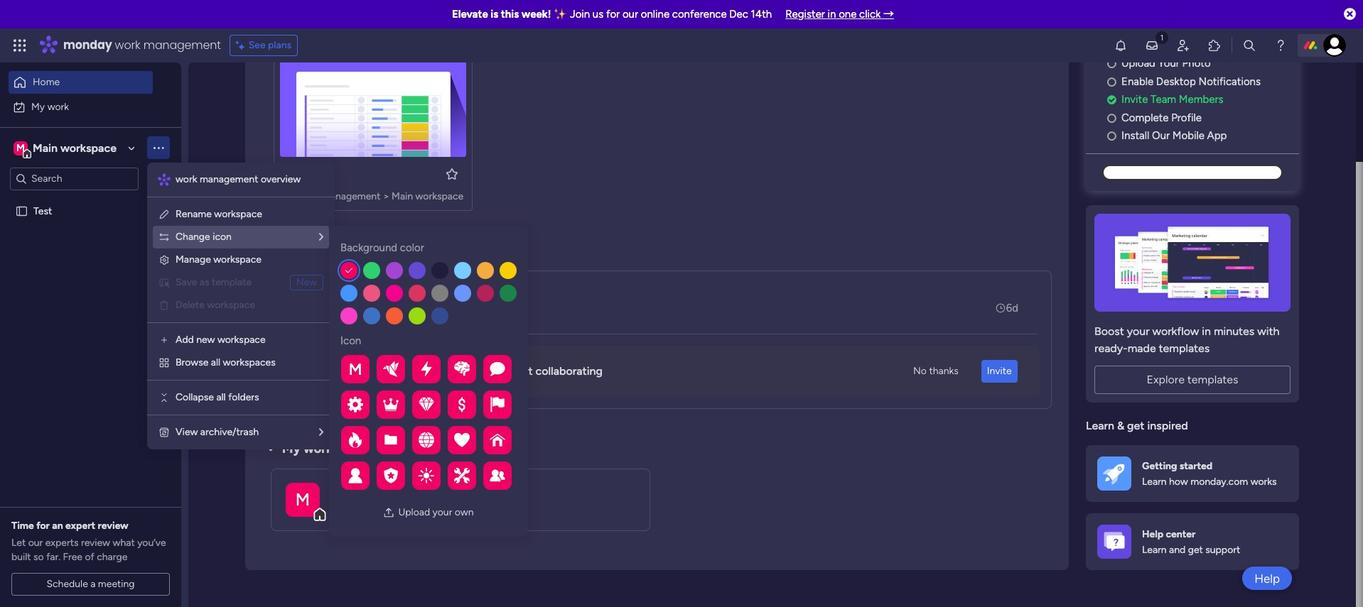 Task type: locate. For each thing, give the bounding box(es) containing it.
workspace inside menu item
[[207, 299, 255, 311]]

m down 'my workspaces' at the bottom left of page
[[296, 489, 310, 510]]

2 vertical spatial circle o image
[[1107, 113, 1116, 124]]

invite team members
[[1121, 93, 1223, 106]]

1 horizontal spatial test
[[301, 167, 323, 181]]

all for collapse
[[216, 392, 226, 404]]

test right public board image
[[301, 167, 323, 181]]

work
[[115, 37, 140, 53], [47, 101, 69, 113], [176, 173, 197, 185], [298, 190, 319, 203], [347, 504, 370, 517]]

what
[[113, 537, 135, 549]]

invite team members link
[[1107, 92, 1299, 108]]

2 circle o image from the top
[[1107, 77, 1116, 87]]

workspace down template
[[207, 299, 255, 311]]

center
[[1166, 528, 1196, 541]]

your left teammates
[[401, 365, 424, 378]]

support
[[1206, 544, 1240, 556]]

register in one click → link
[[785, 8, 894, 21]]

close my workspaces image
[[262, 440, 279, 458]]

week!
[[522, 8, 551, 21]]

workspace image
[[286, 483, 320, 517]]

circle o image for complete
[[1107, 113, 1116, 124]]

learn left &
[[1086, 419, 1114, 433]]

and left 'start'
[[487, 365, 506, 378]]

workspaces down list arrow image
[[304, 441, 374, 457]]

m down icon
[[349, 360, 362, 379]]

1 vertical spatial in
[[1202, 325, 1211, 338]]

0 vertical spatial circle o image
[[1107, 58, 1116, 69]]

workspace for manage workspace
[[213, 254, 261, 266]]

main right workspace icon
[[330, 484, 357, 499]]

0 vertical spatial upload
[[1121, 57, 1156, 70]]

templates inside button
[[1187, 373, 1238, 386]]

6d
[[1006, 302, 1018, 315]]

0 horizontal spatial my
[[31, 101, 45, 113]]

add new workspace
[[176, 334, 265, 346]]

you've
[[137, 537, 166, 549]]

get down center
[[1188, 544, 1203, 556]]

1 vertical spatial templates
[[1187, 373, 1238, 386]]

collapse all folders image
[[158, 392, 170, 404]]

view archive/trash
[[176, 426, 259, 439]]

review
[[98, 520, 129, 532], [81, 537, 110, 549]]

workspace for rename workspace
[[214, 208, 262, 220]]

for
[[606, 8, 620, 21], [36, 520, 50, 532]]

templates
[[1159, 342, 1210, 355], [1187, 373, 1238, 386]]

0 horizontal spatial your
[[401, 365, 424, 378]]

help inside button
[[1255, 572, 1280, 586]]

0 vertical spatial main
[[33, 141, 58, 155]]

invite
[[1121, 93, 1148, 106], [370, 365, 398, 378], [987, 365, 1012, 377]]

our up the so on the bottom left of page
[[28, 537, 43, 549]]

menu
[[147, 163, 335, 450]]

0 vertical spatial workspaces
[[223, 357, 276, 369]]

workspace up photo icon
[[360, 484, 422, 499]]

menu item containing save as template
[[158, 274, 323, 291]]

2 vertical spatial your
[[432, 507, 452, 519]]

join
[[570, 8, 590, 21]]

test for public board image
[[301, 167, 323, 181]]

upload for upload your own
[[398, 507, 430, 519]]

2 vertical spatial learn
[[1142, 544, 1167, 556]]

0 horizontal spatial m
[[16, 142, 25, 154]]

your inside button
[[432, 507, 452, 519]]

1 vertical spatial all
[[216, 392, 226, 404]]

background
[[340, 242, 397, 254]]

list arrow image
[[319, 428, 323, 438]]

1 horizontal spatial upload
[[1121, 57, 1156, 70]]

in left minutes
[[1202, 325, 1211, 338]]

upload right photo icon
[[398, 507, 430, 519]]

menu containing work management overview
[[147, 163, 335, 450]]

workspace up browse all workspaces
[[217, 334, 265, 346]]

circle o image inside enable desktop notifications link
[[1107, 77, 1116, 87]]

14th
[[751, 8, 772, 21]]

workspaces up folders
[[223, 357, 276, 369]]

management
[[143, 37, 221, 53], [200, 173, 258, 185], [322, 190, 381, 203], [373, 504, 436, 517]]

review up of
[[81, 537, 110, 549]]

free
[[63, 552, 82, 564]]

1 vertical spatial our
[[28, 537, 43, 549]]

help
[[1142, 528, 1164, 541], [1255, 572, 1280, 586]]

workspace up the icon
[[214, 208, 262, 220]]

0 vertical spatial our
[[622, 8, 638, 21]]

all
[[211, 357, 220, 369], [216, 392, 226, 404]]

0 vertical spatial help
[[1142, 528, 1164, 541]]

photo
[[1182, 57, 1211, 70]]

brad klo image
[[1323, 34, 1346, 57]]

2 vertical spatial main
[[330, 484, 357, 499]]

as
[[200, 276, 209, 289]]

0 vertical spatial my
[[31, 101, 45, 113]]

0 vertical spatial templates
[[1159, 342, 1210, 355]]

monday work management
[[63, 37, 221, 53]]

view
[[176, 426, 198, 439]]

in left one
[[828, 8, 836, 21]]

an
[[52, 520, 63, 532]]

1 vertical spatial help
[[1255, 572, 1280, 586]]

workspace up template
[[213, 254, 261, 266]]

circle o image inside upload your photo link
[[1107, 58, 1116, 69]]

expert
[[65, 520, 95, 532]]

far.
[[46, 552, 60, 564]]

upload for upload your photo
[[1121, 57, 1156, 70]]

getting started element
[[1086, 446, 1299, 503]]

and down center
[[1169, 544, 1186, 556]]

learn inside "getting started learn how monday.com works"
[[1142, 476, 1167, 488]]

learn
[[1086, 419, 1114, 433], [1142, 476, 1167, 488], [1142, 544, 1167, 556]]

my for my work
[[31, 101, 45, 113]]

all for browse
[[211, 357, 220, 369]]

test list box
[[0, 196, 181, 415]]

help button
[[1242, 567, 1292, 591]]

1 horizontal spatial in
[[1202, 325, 1211, 338]]

help inside 'help center learn and get support'
[[1142, 528, 1164, 541]]

workspace image
[[14, 140, 28, 156]]

1 horizontal spatial and
[[1169, 544, 1186, 556]]

test right public board icon
[[33, 205, 52, 217]]

1 vertical spatial learn
[[1142, 476, 1167, 488]]

circle o image
[[1107, 58, 1116, 69], [1107, 77, 1116, 87], [1107, 113, 1116, 124]]

management inside menu
[[200, 173, 258, 185]]

templates image image
[[1099, 214, 1286, 312]]

invite members image
[[1176, 38, 1190, 53]]

upload inside upload your photo link
[[1121, 57, 1156, 70]]

in
[[828, 8, 836, 21], [1202, 325, 1211, 338]]

enable desktop notifications link
[[1107, 74, 1299, 90]]

workspace
[[60, 141, 117, 155], [415, 190, 463, 203], [214, 208, 262, 220], [213, 254, 261, 266], [207, 299, 255, 311], [217, 334, 265, 346], [360, 484, 422, 499]]

main
[[33, 141, 58, 155], [392, 190, 413, 203], [330, 484, 357, 499]]

my work button
[[9, 96, 153, 118]]

1 horizontal spatial invite
[[987, 365, 1012, 377]]

icon
[[213, 231, 232, 243]]

circle o image down notifications icon
[[1107, 58, 1116, 69]]

templates down workflow
[[1159, 342, 1210, 355]]

m inside workspace icon
[[296, 489, 310, 510]]

color
[[400, 242, 424, 254]]

1 vertical spatial circle o image
[[1107, 77, 1116, 87]]

your inside boost your workflow in minutes with ready-made templates
[[1127, 325, 1150, 338]]

main right workspace image
[[33, 141, 58, 155]]

for right us
[[606, 8, 620, 21]]

change icon
[[176, 231, 232, 243]]

new
[[296, 276, 317, 289]]

thanks
[[929, 365, 959, 377]]

2 vertical spatial m
[[296, 489, 310, 510]]

help for help center learn and get support
[[1142, 528, 1164, 541]]

0 horizontal spatial and
[[487, 365, 506, 378]]

feed
[[328, 246, 355, 262]]

your up made at the bottom of the page
[[1127, 325, 1150, 338]]

1 horizontal spatial your
[[432, 507, 452, 519]]

1 vertical spatial get
[[1188, 544, 1203, 556]]

delete
[[176, 299, 205, 311]]

schedule a meeting
[[46, 579, 135, 591]]

for left an
[[36, 520, 50, 532]]

upload your own
[[398, 507, 474, 519]]

test inside list box
[[33, 205, 52, 217]]

all down add new workspace
[[211, 357, 220, 369]]

1 horizontal spatial for
[[606, 8, 620, 21]]

1 horizontal spatial main
[[330, 484, 357, 499]]

invite for your
[[370, 365, 398, 378]]

app
[[1207, 130, 1227, 142]]

>
[[383, 190, 389, 203]]

circle o image up check circle icon
[[1107, 77, 1116, 87]]

0 vertical spatial your
[[1127, 325, 1150, 338]]

1 horizontal spatial get
[[1188, 544, 1203, 556]]

main inside workspace selection element
[[33, 141, 58, 155]]

learn inside 'help center learn and get support'
[[1142, 544, 1167, 556]]

component image
[[280, 189, 293, 201]]

workflow
[[1152, 325, 1199, 338]]

inbox image
[[1145, 38, 1159, 53]]

0 horizontal spatial main
[[33, 141, 58, 155]]

complete profile
[[1121, 111, 1202, 124]]

2 horizontal spatial m
[[349, 360, 362, 379]]

rename workspace image
[[158, 209, 170, 220]]

0 horizontal spatial test
[[33, 205, 52, 217]]

inspired
[[1147, 419, 1188, 433]]

&
[[1117, 419, 1124, 433]]

learn down getting
[[1142, 476, 1167, 488]]

work down "home"
[[47, 101, 69, 113]]

1 horizontal spatial my
[[282, 441, 300, 457]]

0 horizontal spatial upload
[[398, 507, 430, 519]]

learn down center
[[1142, 544, 1167, 556]]

m for workspace icon
[[296, 489, 310, 510]]

1 vertical spatial test
[[33, 205, 52, 217]]

main right ">"
[[392, 190, 413, 203]]

in inside boost your workflow in minutes with ready-made templates
[[1202, 325, 1211, 338]]

no
[[913, 365, 927, 377]]

2 horizontal spatial main
[[392, 190, 413, 203]]

0 vertical spatial in
[[828, 8, 836, 21]]

dec
[[729, 8, 748, 21]]

menu item
[[158, 274, 323, 291]]

help for help
[[1255, 572, 1280, 586]]

circle o image down check circle icon
[[1107, 113, 1116, 124]]

1 vertical spatial my
[[282, 441, 300, 457]]

m inside workspace image
[[16, 142, 25, 154]]

review up what on the bottom left of page
[[98, 520, 129, 532]]

select product image
[[13, 38, 27, 53]]

option
[[0, 198, 181, 201]]

1 horizontal spatial workspaces
[[304, 441, 374, 457]]

0 horizontal spatial our
[[28, 537, 43, 549]]

1 vertical spatial for
[[36, 520, 50, 532]]

1 vertical spatial review
[[81, 537, 110, 549]]

3 circle o image from the top
[[1107, 113, 1116, 124]]

my
[[31, 101, 45, 113], [282, 441, 300, 457]]

no thanks
[[913, 365, 959, 377]]

my inside button
[[31, 101, 45, 113]]

work up rename
[[176, 173, 197, 185]]

1 circle o image from the top
[[1107, 58, 1116, 69]]

getting started learn how monday.com works
[[1142, 460, 1277, 488]]

0 vertical spatial test
[[301, 167, 323, 181]]

my down "home"
[[31, 101, 45, 113]]

templates right the explore at the right bottom of the page
[[1187, 373, 1238, 386]]

upload your own button
[[378, 502, 479, 525]]

1 vertical spatial upload
[[398, 507, 430, 519]]

workspace for main workspace work management
[[360, 484, 422, 499]]

boost your workflow in minutes with ready-made templates
[[1094, 325, 1280, 355]]

0 vertical spatial all
[[211, 357, 220, 369]]

0 vertical spatial and
[[487, 365, 506, 378]]

and inside 'help center learn and get support'
[[1169, 544, 1186, 556]]

m left main workspace
[[16, 142, 25, 154]]

0 vertical spatial for
[[606, 8, 620, 21]]

made
[[1128, 342, 1156, 355]]

change icon image
[[158, 232, 170, 243]]

workspaces inside menu
[[223, 357, 276, 369]]

plans
[[268, 39, 291, 51]]

0 horizontal spatial invite
[[370, 365, 398, 378]]

1 vertical spatial your
[[401, 365, 424, 378]]

delete workspace image
[[158, 300, 170, 311]]

all left folders
[[216, 392, 226, 404]]

0 horizontal spatial workspaces
[[223, 357, 276, 369]]

0 vertical spatial get
[[1127, 419, 1145, 433]]

get right &
[[1127, 419, 1145, 433]]

main inside main workspace work management
[[330, 484, 357, 499]]

update feed (inbox)
[[282, 246, 401, 262]]

workspace up search in workspace field
[[60, 141, 117, 155]]

photo icon image
[[383, 507, 395, 519]]

your
[[1158, 57, 1180, 70]]

Search in workspace field
[[30, 171, 119, 187]]

template
[[212, 276, 252, 289]]

upload up enable
[[1121, 57, 1156, 70]]

0 vertical spatial m
[[16, 142, 25, 154]]

0 horizontal spatial help
[[1142, 528, 1164, 541]]

our left online
[[622, 8, 638, 21]]

1 vertical spatial m
[[349, 360, 362, 379]]

1 horizontal spatial our
[[622, 8, 638, 21]]

1 horizontal spatial m
[[296, 489, 310, 510]]

1 vertical spatial and
[[1169, 544, 1186, 556]]

notifications image
[[1114, 38, 1128, 53]]

public board image
[[280, 166, 296, 182]]

circle o image inside 'complete profile' "link"
[[1107, 113, 1116, 124]]

your left own
[[432, 507, 452, 519]]

complete profile link
[[1107, 110, 1299, 126]]

0 horizontal spatial for
[[36, 520, 50, 532]]

2 horizontal spatial invite
[[1121, 93, 1148, 106]]

0 horizontal spatial in
[[828, 8, 836, 21]]

members
[[1179, 93, 1223, 106]]

work left photo icon
[[347, 504, 370, 517]]

manage
[[176, 254, 211, 266]]

and
[[487, 365, 506, 378], [1169, 544, 1186, 556]]

main workspace
[[33, 141, 117, 155]]

workspace for main workspace
[[60, 141, 117, 155]]

1 image
[[1156, 29, 1168, 45]]

rename
[[176, 208, 212, 220]]

invite for team
[[1121, 93, 1148, 106]]

service icon image
[[158, 277, 170, 289]]

us
[[593, 8, 604, 21]]

1 horizontal spatial help
[[1255, 572, 1280, 586]]

for inside the time for an expert review let our experts review what you've built so far. free of charge
[[36, 520, 50, 532]]

workspace inside main workspace work management
[[360, 484, 422, 499]]

2 horizontal spatial your
[[1127, 325, 1150, 338]]

my right the close my workspaces icon
[[282, 441, 300, 457]]

upload inside upload your own button
[[398, 507, 430, 519]]



Task type: vqa. For each thing, say whether or not it's contained in the screenshot.
'your' associated with Upload
yes



Task type: describe. For each thing, give the bounding box(es) containing it.
0 vertical spatial learn
[[1086, 419, 1114, 433]]

main for main workspace work management
[[330, 484, 357, 499]]

getting
[[1142, 460, 1177, 472]]

public board image
[[15, 204, 28, 218]]

elevate is this week! ✨ join us for our online conference dec 14th
[[452, 8, 772, 21]]

enable
[[1121, 75, 1154, 88]]

collapse all folders
[[176, 392, 259, 404]]

complete
[[1121, 111, 1169, 124]]

manage workspace
[[176, 254, 261, 266]]

upload your photo
[[1121, 57, 1211, 70]]

work inside main workspace work management
[[347, 504, 370, 517]]

work right monday
[[115, 37, 140, 53]]

templates inside boost your workflow in minutes with ready-made templates
[[1159, 342, 1210, 355]]

schedule
[[46, 579, 88, 591]]

of
[[85, 552, 94, 564]]

explore
[[1147, 373, 1185, 386]]

home button
[[9, 71, 153, 94]]

menu item inside menu
[[158, 274, 323, 291]]

view archive/trash image
[[158, 427, 170, 439]]

upload your photo link
[[1107, 56, 1299, 72]]

charge
[[97, 552, 127, 564]]

and for get
[[1169, 544, 1186, 556]]

roy mann
[[333, 293, 380, 306]]

roy
[[333, 293, 351, 306]]

get inside 'help center learn and get support'
[[1188, 544, 1203, 556]]

see
[[249, 39, 266, 51]]

register
[[785, 8, 825, 21]]

background color
[[340, 242, 424, 254]]

work right component icon
[[298, 190, 319, 203]]

install our mobile app link
[[1107, 128, 1299, 144]]

started
[[1180, 460, 1213, 472]]

install
[[1121, 130, 1149, 142]]

manage workspace image
[[158, 254, 170, 266]]

team
[[1151, 93, 1176, 106]]

built
[[11, 552, 31, 564]]

close update feed (inbox) image
[[262, 245, 279, 262]]

main workspace work management
[[330, 484, 436, 517]]

my workspaces
[[282, 441, 374, 457]]

help image
[[1274, 38, 1288, 53]]

update
[[282, 246, 325, 262]]

boost
[[1094, 325, 1124, 338]]

monday
[[63, 37, 112, 53]]

conference
[[672, 8, 727, 21]]

search everything image
[[1242, 38, 1257, 53]]

1 vertical spatial workspaces
[[304, 441, 374, 457]]

install our mobile app
[[1121, 130, 1227, 142]]

check circle image
[[1107, 95, 1116, 105]]

your for upload
[[432, 507, 452, 519]]

our
[[1152, 130, 1170, 142]]

workspace for delete workspace
[[207, 299, 255, 311]]

add new workspace image
[[158, 335, 170, 346]]

0 vertical spatial review
[[98, 520, 129, 532]]

(inbox)
[[358, 246, 401, 262]]

meeting
[[98, 579, 135, 591]]

our inside the time for an expert review let our experts review what you've built so far. free of charge
[[28, 537, 43, 549]]

is
[[491, 8, 498, 21]]

m for workspace image
[[16, 142, 25, 154]]

workspace options image
[[151, 141, 166, 155]]

circle o image
[[1107, 131, 1116, 142]]

apps image
[[1207, 38, 1222, 53]]

help center element
[[1086, 514, 1299, 571]]

learn for getting
[[1142, 476, 1167, 488]]

my work
[[31, 101, 69, 113]]

desktop
[[1156, 75, 1196, 88]]

home
[[33, 76, 60, 88]]

see plans
[[249, 39, 291, 51]]

experts
[[45, 537, 79, 549]]

time for an expert review let our experts review what you've built so far. free of charge
[[11, 520, 166, 564]]

with
[[1257, 325, 1280, 338]]

no thanks button
[[908, 360, 964, 383]]

teammates
[[427, 365, 484, 378]]

circle o image for upload
[[1107, 58, 1116, 69]]

invite button
[[981, 360, 1018, 383]]

so
[[33, 552, 44, 564]]

browse
[[176, 357, 208, 369]]

invite your teammates and start collaborating
[[370, 365, 603, 378]]

1 vertical spatial main
[[392, 190, 413, 203]]

browse all workspaces
[[176, 357, 276, 369]]

work management overview
[[176, 173, 301, 185]]

main for main workspace
[[33, 141, 58, 155]]

enable desktop notifications
[[1121, 75, 1261, 88]]

time
[[11, 520, 34, 532]]

list arrow image
[[319, 232, 323, 242]]

explore templates button
[[1094, 366, 1291, 394]]

click
[[859, 8, 881, 21]]

elevate
[[452, 8, 488, 21]]

explore templates
[[1147, 373, 1238, 386]]

mann
[[354, 293, 380, 306]]

roy mann image
[[296, 294, 324, 323]]

my for my workspaces
[[282, 441, 300, 457]]

help center learn and get support
[[1142, 528, 1240, 556]]

save as template
[[176, 276, 252, 289]]

icon
[[340, 334, 361, 347]]

see plans button
[[229, 35, 298, 56]]

learn & get inspired
[[1086, 419, 1188, 433]]

browse all workspaces image
[[158, 357, 170, 369]]

test for public board icon
[[33, 205, 52, 217]]

work inside button
[[47, 101, 69, 113]]

your for invite
[[401, 365, 424, 378]]

0 horizontal spatial get
[[1127, 419, 1145, 433]]

workspace down add to favorites image
[[415, 190, 463, 203]]

circle o image for enable
[[1107, 77, 1116, 87]]

your for boost
[[1127, 325, 1150, 338]]

delete workspace menu item
[[158, 297, 323, 314]]

profile
[[1171, 111, 1202, 124]]

notifications
[[1199, 75, 1261, 88]]

collapse
[[176, 392, 214, 404]]

workspace selection element
[[14, 140, 119, 158]]

monday.com
[[1191, 476, 1248, 488]]

change
[[176, 231, 210, 243]]

learn for help
[[1142, 544, 1167, 556]]

✨
[[554, 8, 567, 21]]

minutes
[[1214, 325, 1255, 338]]

→
[[883, 8, 894, 21]]

works
[[1251, 476, 1277, 488]]

invite inside button
[[987, 365, 1012, 377]]

work inside menu
[[176, 173, 197, 185]]

own
[[455, 507, 474, 519]]

let
[[11, 537, 26, 549]]

and for start
[[487, 365, 506, 378]]

management inside main workspace work management
[[373, 504, 436, 517]]

add to favorites image
[[445, 167, 459, 181]]

start
[[509, 365, 533, 378]]



